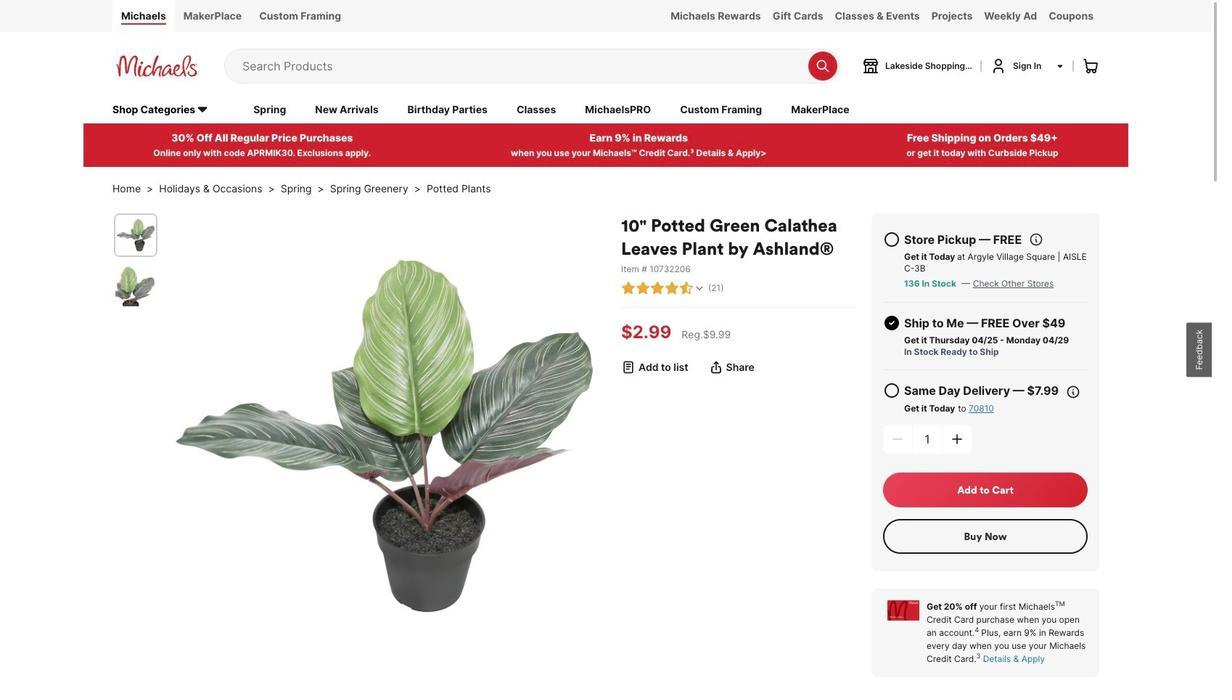 Task type: locate. For each thing, give the bounding box(es) containing it.
1 horizontal spatial tabler image
[[680, 281, 694, 295]]

2 horizontal spatial tabler image
[[884, 382, 901, 399]]

button to increment counter for number stepper image
[[950, 432, 965, 446]]

plcc card logo image
[[888, 600, 920, 621]]

search button image
[[816, 59, 831, 73]]

tabler image
[[884, 231, 901, 248], [1030, 232, 1044, 247], [636, 281, 651, 295], [651, 281, 665, 295], [665, 281, 680, 295], [694, 282, 706, 294], [622, 360, 636, 374]]

open samedaydelivery details modal image
[[1067, 385, 1081, 399]]

10&#x22; potted green calathea leaves plant by ashland&#xae; image
[[164, 213, 607, 656], [115, 215, 156, 255], [115, 266, 156, 306]]

tabler image
[[622, 281, 636, 295], [680, 281, 694, 295], [884, 382, 901, 399]]



Task type: vqa. For each thing, say whether or not it's contained in the screenshot.
Susan
no



Task type: describe. For each thing, give the bounding box(es) containing it.
Number Stepper text field
[[913, 425, 942, 454]]

Search Input field
[[242, 49, 802, 83]]

0 horizontal spatial tabler image
[[622, 281, 636, 295]]



